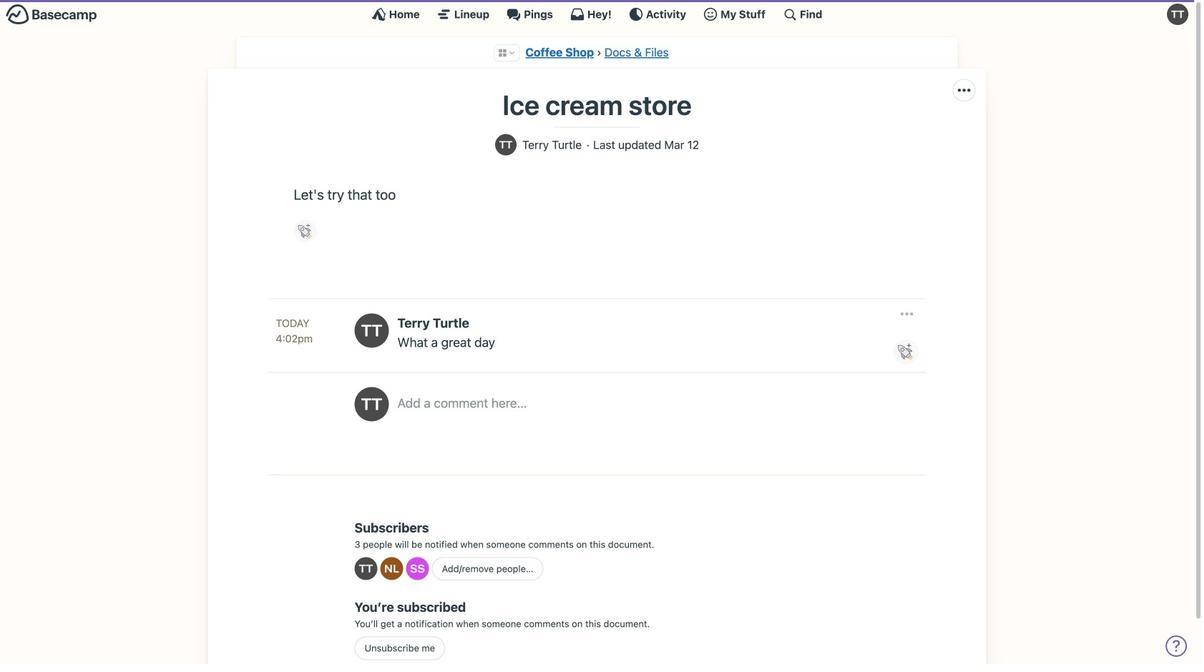 Task type: describe. For each thing, give the bounding box(es) containing it.
1 vertical spatial terry turtle image
[[355, 314, 389, 348]]

mar 12 element
[[664, 139, 699, 151]]

natalie lubich image
[[380, 558, 403, 581]]

1 vertical spatial terry turtle image
[[355, 387, 389, 422]]

terry turtle image inside main element
[[1167, 4, 1188, 25]]

2 vertical spatial terry turtle image
[[355, 558, 377, 581]]

sarah silvers image
[[406, 558, 429, 581]]

today element
[[276, 316, 309, 331]]



Task type: locate. For each thing, give the bounding box(es) containing it.
4:02pm element
[[276, 333, 313, 345]]

switch accounts image
[[6, 4, 97, 26]]

0 vertical spatial terry turtle image
[[495, 134, 517, 156]]

0 horizontal spatial terry turtle image
[[355, 387, 389, 422]]

terry turtle image
[[1167, 4, 1188, 25], [355, 387, 389, 422]]

keyboard shortcut: ⌘ + / image
[[783, 7, 797, 21]]

terry turtle image
[[495, 134, 517, 156], [355, 314, 389, 348], [355, 558, 377, 581]]

0 vertical spatial terry turtle image
[[1167, 4, 1188, 25]]

1 horizontal spatial terry turtle image
[[1167, 4, 1188, 25]]

main element
[[0, 0, 1194, 28]]



Task type: vqa. For each thing, say whether or not it's contained in the screenshot.
Natalie Lubich ICON
yes



